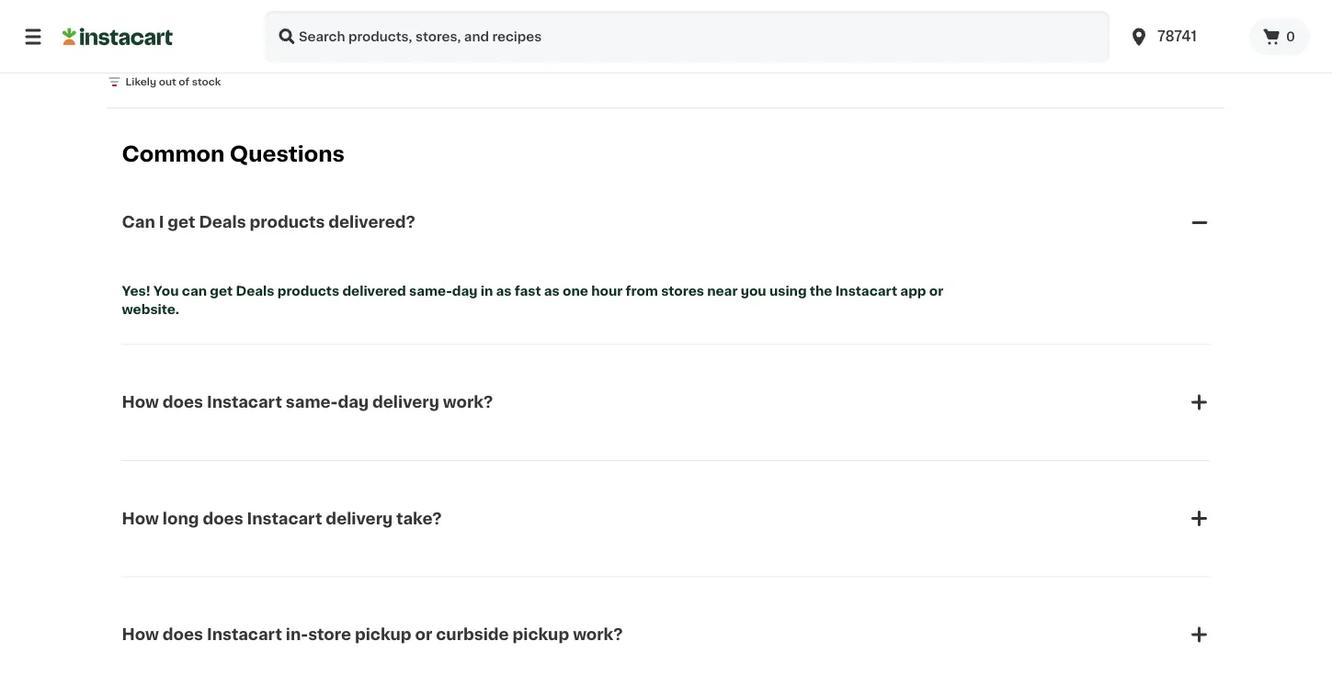 Task type: locate. For each thing, give the bounding box(es) containing it.
delivery
[[372, 395, 439, 411], [326, 511, 393, 527]]

or left curbside
[[415, 628, 433, 643]]

top flight memo book 60 sheets
[[107, 22, 215, 69]]

products down the questions
[[250, 215, 325, 230]]

or inside yes! you can get deals products delivered same-day in as fast as one hour from stores near you using the instacart app or website.
[[930, 285, 944, 298]]

1 vertical spatial day
[[338, 395, 369, 411]]

work?
[[443, 395, 493, 411], [573, 628, 623, 643]]

0 horizontal spatial as
[[496, 285, 512, 298]]

same- inside yes! you can get deals products delivered same-day in as fast as one hour from stores near you using the instacart app or website.
[[409, 285, 452, 298]]

does
[[163, 395, 203, 411], [203, 511, 243, 527], [163, 628, 203, 643]]

day inside dropdown button
[[338, 395, 369, 411]]

products inside dropdown button
[[250, 215, 325, 230]]

top
[[107, 22, 131, 35]]

questions
[[230, 144, 345, 165]]

store
[[308, 628, 351, 643]]

does for how does instacart same-day delivery work?
[[163, 395, 203, 411]]

2 vertical spatial does
[[163, 628, 203, 643]]

common
[[122, 144, 225, 165]]

0
[[1287, 30, 1296, 43]]

78741 button
[[1117, 11, 1250, 63], [1128, 11, 1239, 63]]

memo
[[174, 22, 215, 35]]

get inside yes! you can get deals products delivered same-day in as fast as one hour from stores near you using the instacart app or website.
[[210, 285, 233, 298]]

get right i
[[168, 215, 195, 230]]

same-
[[409, 285, 452, 298], [286, 395, 338, 411]]

1 horizontal spatial get
[[210, 285, 233, 298]]

2 how from the top
[[122, 511, 159, 527]]

get inside dropdown button
[[168, 215, 195, 230]]

you
[[741, 285, 767, 298]]

1 pickup from the left
[[355, 628, 412, 643]]

delivered
[[342, 285, 406, 298]]

pickup right store
[[355, 628, 412, 643]]

as
[[496, 285, 512, 298], [544, 285, 560, 298]]

or inside dropdown button
[[415, 628, 433, 643]]

products left delivered
[[277, 285, 339, 298]]

deals right can
[[236, 285, 274, 298]]

1 horizontal spatial or
[[930, 285, 944, 298]]

products inside yes! you can get deals products delivered same-day in as fast as one hour from stores near you using the instacart app or website.
[[277, 285, 339, 298]]

stores
[[661, 285, 704, 298]]

how does instacart in-store pickup or curbside pickup work? button
[[122, 602, 1211, 669]]

1 vertical spatial get
[[210, 285, 233, 298]]

of
[[179, 77, 189, 87]]

stock
[[192, 77, 221, 87]]

60
[[107, 58, 121, 69]]

1 vertical spatial does
[[203, 511, 243, 527]]

1 horizontal spatial same-
[[409, 285, 452, 298]]

1 vertical spatial same-
[[286, 395, 338, 411]]

0 horizontal spatial get
[[168, 215, 195, 230]]

0 horizontal spatial or
[[415, 628, 433, 643]]

one
[[563, 285, 588, 298]]

3 how from the top
[[122, 628, 159, 643]]

deals inside dropdown button
[[199, 215, 246, 230]]

sheets
[[124, 58, 159, 69]]

1 vertical spatial deals
[[236, 285, 274, 298]]

pickup
[[355, 628, 412, 643], [513, 628, 569, 643]]

deals inside yes! you can get deals products delivered same-day in as fast as one hour from stores near you using the instacart app or website.
[[236, 285, 274, 298]]

curbside
[[436, 628, 509, 643]]

deals
[[199, 215, 246, 230], [236, 285, 274, 298]]

book
[[107, 40, 140, 53]]

0 vertical spatial get
[[168, 215, 195, 230]]

long
[[163, 511, 199, 527]]

how long does instacart delivery take? button
[[122, 486, 1211, 552]]

day inside yes! you can get deals products delivered same-day in as fast as one hour from stores near you using the instacart app or website.
[[452, 285, 478, 298]]

0 vertical spatial same-
[[409, 285, 452, 298]]

1 how from the top
[[122, 395, 159, 411]]

get
[[168, 215, 195, 230], [210, 285, 233, 298]]

app
[[901, 285, 927, 298]]

delivered?
[[329, 215, 416, 230]]

1 horizontal spatial pickup
[[513, 628, 569, 643]]

same- inside how does instacart same-day delivery work? dropdown button
[[286, 395, 338, 411]]

0 vertical spatial how
[[122, 395, 159, 411]]

or
[[930, 285, 944, 298], [415, 628, 433, 643]]

0 horizontal spatial day
[[338, 395, 369, 411]]

common questions
[[122, 144, 345, 165]]

1 horizontal spatial day
[[452, 285, 478, 298]]

instacart
[[836, 285, 898, 298], [207, 395, 282, 411], [247, 511, 322, 527], [207, 628, 282, 643]]

None search field
[[265, 11, 1110, 63]]

1 vertical spatial or
[[415, 628, 433, 643]]

0 vertical spatial deals
[[199, 215, 246, 230]]

0 vertical spatial delivery
[[372, 395, 439, 411]]

fast
[[515, 285, 541, 298]]

day
[[452, 285, 478, 298], [338, 395, 369, 411]]

2 as from the left
[[544, 285, 560, 298]]

0 vertical spatial does
[[163, 395, 203, 411]]

how
[[122, 395, 159, 411], [122, 511, 159, 527], [122, 628, 159, 643]]

in
[[481, 285, 493, 298]]

1 horizontal spatial as
[[544, 285, 560, 298]]

0 vertical spatial or
[[930, 285, 944, 298]]

get right can
[[210, 285, 233, 298]]

products
[[250, 215, 325, 230], [277, 285, 339, 298]]

1 vertical spatial work?
[[573, 628, 623, 643]]

0 vertical spatial products
[[250, 215, 325, 230]]

0 vertical spatial work?
[[443, 395, 493, 411]]

does for how does instacart in-store pickup or curbside pickup work?
[[163, 628, 203, 643]]

2 vertical spatial how
[[122, 628, 159, 643]]

1 as from the left
[[496, 285, 512, 298]]

pickup right curbside
[[513, 628, 569, 643]]

deals right i
[[199, 215, 246, 230]]

0 horizontal spatial pickup
[[355, 628, 412, 643]]

as left one
[[544, 285, 560, 298]]

0 horizontal spatial same-
[[286, 395, 338, 411]]

1 vertical spatial how
[[122, 511, 159, 527]]

or right 'app'
[[930, 285, 944, 298]]

as right in
[[496, 285, 512, 298]]

take?
[[396, 511, 442, 527]]

likely out of stock
[[126, 77, 221, 87]]

0 vertical spatial day
[[452, 285, 478, 298]]

1 vertical spatial products
[[277, 285, 339, 298]]



Task type: describe. For each thing, give the bounding box(es) containing it.
how does instacart same-day delivery work?
[[122, 395, 493, 411]]

78741
[[1158, 30, 1197, 43]]

1 78741 button from the left
[[1117, 11, 1250, 63]]

yes! you can get deals products delivered same-day in as fast as one hour from stores near you using the instacart app or website.
[[122, 285, 947, 316]]

how does instacart in-store pickup or curbside pickup work?
[[122, 628, 623, 643]]

how for how long does instacart delivery take?
[[122, 511, 159, 527]]

hour
[[591, 285, 623, 298]]

Search field
[[265, 11, 1110, 63]]

2 pickup from the left
[[513, 628, 569, 643]]

how for how does instacart in-store pickup or curbside pickup work?
[[122, 628, 159, 643]]

near
[[707, 285, 738, 298]]

1 horizontal spatial work?
[[573, 628, 623, 643]]

1 vertical spatial delivery
[[326, 511, 393, 527]]

instacart logo image
[[63, 26, 173, 48]]

the
[[810, 285, 833, 298]]

in-
[[286, 628, 308, 643]]

yes!
[[122, 285, 151, 298]]

0 button
[[1250, 18, 1310, 55]]

can
[[182, 285, 207, 298]]

you
[[153, 285, 179, 298]]

can i get deals products delivered?
[[122, 215, 416, 230]]

i
[[159, 215, 164, 230]]

instacart inside yes! you can get deals products delivered same-day in as fast as one hour from stores near you using the instacart app or website.
[[836, 285, 898, 298]]

using
[[770, 285, 807, 298]]

from
[[626, 285, 658, 298]]

website.
[[122, 303, 179, 316]]

how for how does instacart same-day delivery work?
[[122, 395, 159, 411]]

2 78741 button from the left
[[1128, 11, 1239, 63]]

can
[[122, 215, 155, 230]]

can i get deals products delivered? button
[[122, 189, 1211, 255]]

0 horizontal spatial work?
[[443, 395, 493, 411]]

how long does instacart delivery take?
[[122, 511, 442, 527]]

out
[[159, 77, 176, 87]]

flight
[[134, 22, 170, 35]]

likely
[[126, 77, 156, 87]]

how does instacart same-day delivery work? button
[[122, 370, 1211, 436]]



Task type: vqa. For each thing, say whether or not it's contained in the screenshot.
get
yes



